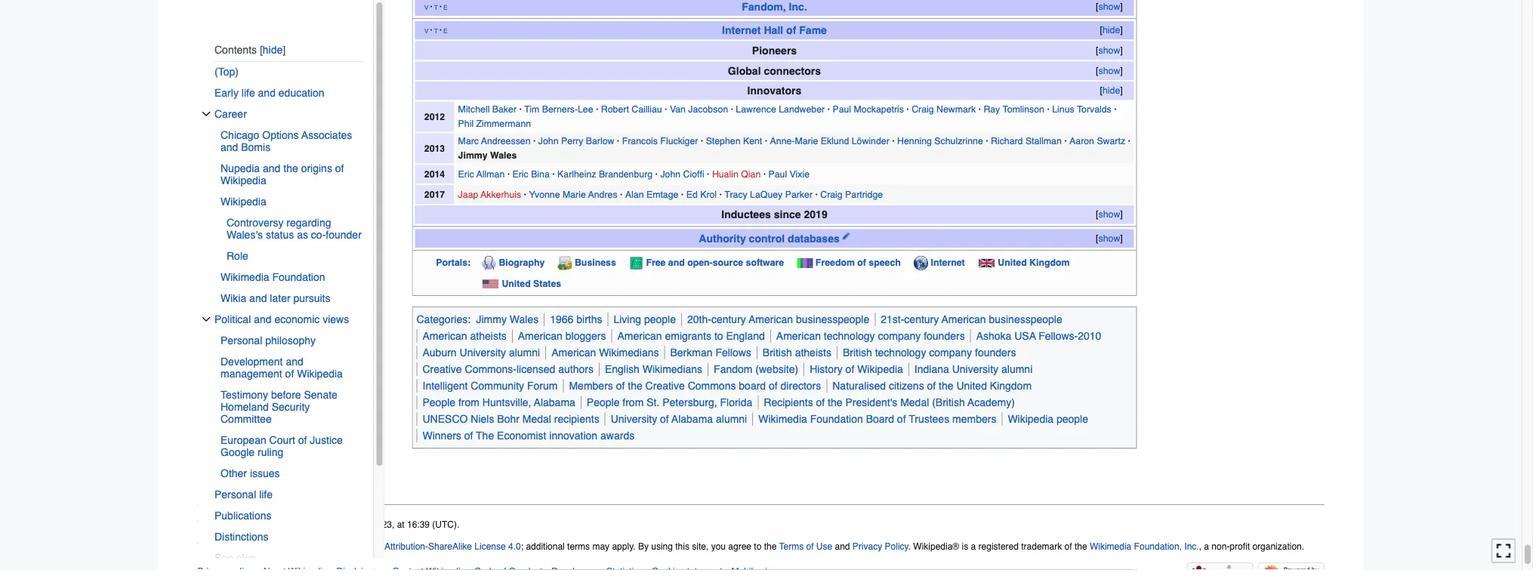 Task type: vqa. For each thing, say whether or not it's contained in the screenshot.
WIKIDATA corresponding to Wikidata : Q14845342
no



Task type: locate. For each thing, give the bounding box(es) containing it.
mitchell
[[458, 104, 490, 115]]

wikipedia inside "nupedia and the origins of wikipedia"
[[220, 174, 266, 186]]

0 vertical spatial craig
[[912, 104, 934, 115]]

0 horizontal spatial alabama
[[534, 397, 575, 409]]

see
[[214, 552, 233, 564]]

1 horizontal spatial to
[[754, 542, 762, 552]]

paul left vixie
[[768, 169, 787, 180]]

of up before
[[285, 368, 294, 380]]

wikipedia people winners of the economist innovation awards
[[423, 413, 1088, 442]]

inc. left non- on the bottom of the page
[[1184, 542, 1199, 552]]

people inside naturalised citizens of the united kingdom people from huntsville, alabama
[[423, 397, 455, 409]]

2 eric from the left
[[512, 169, 528, 180]]

1 e link from the top
[[443, 1, 448, 12]]

eric for eric bina
[[512, 169, 528, 180]]

v t e for internet hall of fame
[[424, 25, 448, 36]]

1 century from the left
[[711, 314, 746, 326]]

foundation for wikimedia foundation board of trustees members
[[810, 413, 863, 425]]

the down "english"
[[628, 380, 642, 392]]

organization.
[[1252, 542, 1304, 552]]

american down categories :
[[423, 330, 467, 342]]

century inside 21st-century american businesspeople american atheists
[[904, 314, 939, 326]]

1 vertical spatial united
[[502, 278, 531, 289]]

of right trademark
[[1065, 542, 1072, 552]]

0 vertical spatial internet
[[722, 24, 761, 36]]

inc. up fame
[[789, 0, 807, 12]]

0 horizontal spatial wikimedia
[[220, 271, 269, 283]]

. left wikipedia® at the right
[[909, 542, 911, 552]]

and up the personal philosophy
[[253, 313, 271, 325]]

icon image left internet "link"
[[914, 256, 928, 270]]

of right origins at the top of the page
[[335, 162, 344, 174]]

of left use
[[806, 542, 814, 552]]

wikimedians down berkman at bottom
[[643, 363, 702, 376]]

0 horizontal spatial eric
[[458, 169, 474, 180]]

0 horizontal spatial marie
[[563, 189, 586, 200]]

wikimedians up "english"
[[599, 347, 659, 359]]

1 horizontal spatial is
[[962, 542, 968, 552]]

life for early
[[241, 87, 255, 99]]

from
[[458, 397, 480, 409], [623, 397, 644, 409]]

show for pioneers
[[1099, 45, 1120, 56]]

founders down 'ashoka'
[[975, 347, 1016, 359]]

1 vertical spatial inc.
[[1184, 542, 1199, 552]]

0 horizontal spatial founders
[[924, 330, 965, 342]]

wikimedians for american wikimedians
[[599, 347, 659, 359]]

2 : from the top
[[468, 314, 471, 326]]

associates
[[301, 129, 352, 141]]

alan emtage
[[625, 189, 679, 200]]

personal down other
[[214, 489, 256, 501]]

0 horizontal spatial businesspeople
[[796, 314, 869, 326]]

site,
[[692, 542, 709, 552]]

founders up 'british technology company founders' link
[[924, 330, 965, 342]]

:
[[468, 257, 471, 268], [468, 314, 471, 326]]

security
[[271, 401, 309, 413]]

wikimedia for wikimedia foundation
[[220, 271, 269, 283]]

1 vertical spatial technology
[[875, 347, 926, 359]]

inc. inside "footer"
[[1184, 542, 1199, 552]]

1 horizontal spatial commons
[[688, 380, 736, 392]]

eric for eric allman
[[458, 169, 474, 180]]

was
[[240, 520, 256, 530]]

american atheists link
[[423, 330, 507, 342]]

recipients of the president's medal (british academy) unesco niels bohr medal recipients
[[423, 397, 1015, 425]]

0 vertical spatial e
[[443, 1, 448, 12]]

2 t from the top
[[434, 25, 438, 36]]

options
[[262, 129, 298, 141]]

the down naturalised
[[828, 397, 843, 409]]

1 horizontal spatial internet
[[931, 257, 965, 268]]

1 horizontal spatial businesspeople
[[989, 314, 1062, 326]]

footer
[[197, 505, 1324, 570]]

alan
[[625, 189, 644, 200]]

1 vertical spatial atheists
[[795, 347, 831, 359]]

john up emtage in the top left of the page
[[660, 169, 681, 180]]

2 e link from the top
[[443, 25, 448, 36]]

fandom (website) link
[[714, 363, 798, 376]]

icon image for business
[[558, 256, 572, 270]]

american emigrants to england link
[[617, 330, 765, 342]]

fullscreen image
[[1496, 543, 1511, 558]]

0 horizontal spatial life
[[241, 87, 255, 99]]

wikipedia inside development and management of wikipedia
[[297, 368, 342, 380]]

1 vertical spatial jimmy
[[476, 314, 507, 326]]

0 vertical spatial life
[[241, 87, 255, 99]]

people up "unesco"
[[423, 397, 455, 409]]

university inside indiana university alumni intelligent community forum
[[952, 363, 999, 376]]

and inside the portals navigation
[[668, 257, 685, 268]]

wikipedia down academy)
[[1008, 413, 1054, 425]]

show button
[[1094, 0, 1125, 14], [1094, 44, 1125, 58], [1094, 64, 1125, 78], [1094, 208, 1125, 222], [1094, 232, 1125, 245]]

board
[[739, 380, 766, 392]]

vixie
[[790, 169, 810, 180]]

2012
[[424, 111, 445, 122]]

paul for paul mockapetris
[[833, 104, 851, 115]]

1 vertical spatial marie
[[563, 189, 586, 200]]

1 vertical spatial :
[[468, 314, 471, 326]]

1 horizontal spatial university
[[611, 413, 657, 425]]

eric up jaap
[[458, 169, 474, 180]]

1 people from the left
[[423, 397, 455, 409]]

linus torvalds link
[[1052, 104, 1112, 115]]

1 vertical spatial alabama
[[672, 413, 713, 425]]

karlheinz brandenburg
[[557, 169, 653, 180]]

hide for first hide dropdown button from the top
[[1103, 25, 1120, 36]]

2 businesspeople from the left
[[989, 314, 1062, 326]]

1 t link from the top
[[434, 1, 438, 12]]

alumni down usa
[[1001, 363, 1033, 376]]

robert cailliau
[[601, 104, 662, 115]]

1 horizontal spatial century
[[904, 314, 939, 326]]

0 horizontal spatial foundation
[[272, 271, 325, 283]]

states
[[533, 278, 561, 289]]

of inside development and management of wikipedia
[[285, 368, 294, 380]]

jimmy wales link down flag image
[[476, 314, 539, 326]]

0 vertical spatial company
[[878, 330, 921, 342]]

1 vertical spatial john
[[660, 169, 681, 180]]

v link for internet hall of fame
[[424, 25, 429, 36]]

2 vertical spatial wikimedia
[[1090, 542, 1132, 552]]

1 vertical spatial alumni
[[1001, 363, 1033, 376]]

: for categories
[[468, 314, 471, 326]]

issues
[[250, 467, 280, 479]]

university up the 'awards'
[[611, 413, 657, 425]]

and left later
[[249, 292, 267, 304]]

0 vertical spatial e link
[[443, 1, 448, 12]]

european
[[220, 434, 266, 446]]

0 horizontal spatial people
[[644, 314, 676, 326]]

atheists up history
[[795, 347, 831, 359]]

of inside the european court of justice google ruling
[[298, 434, 307, 446]]

personal for personal life
[[214, 489, 256, 501]]

1 vertical spatial v
[[424, 25, 429, 36]]

0 horizontal spatial craig
[[820, 189, 843, 200]]

personal down political
[[220, 334, 262, 347]]

controversy
[[226, 217, 283, 229]]

people down members
[[587, 397, 620, 409]]

1 businesspeople from the left
[[796, 314, 869, 326]]

kingdom up academy)
[[990, 380, 1032, 392]]

hide for first hide dropdown button from the bottom
[[1103, 85, 1120, 96]]

wikimedia foundation image
[[1187, 562, 1253, 570]]

medal up winners of the economist innovation awards link
[[522, 413, 551, 425]]

icon image up states
[[558, 256, 572, 270]]

marie down karlheinz
[[563, 189, 586, 200]]

2 show from the top
[[1099, 45, 1120, 56]]

show for inductees since 2019
[[1099, 209, 1120, 220]]

founders for american technology company founders
[[924, 330, 965, 342]]

2 horizontal spatial alumni
[[1001, 363, 1033, 376]]

wikipedia up senate
[[297, 368, 342, 380]]

0 vertical spatial hide
[[1103, 25, 1120, 36]]

1 horizontal spatial united
[[956, 380, 987, 392]]

to up berkman fellows link
[[714, 330, 723, 342]]

1 vertical spatial v link
[[424, 25, 429, 36]]

creative down auburn
[[423, 363, 462, 376]]

flag image
[[482, 279, 499, 289]]

british up history of wikipedia "link"
[[843, 347, 872, 359]]

british for atheists
[[763, 347, 792, 359]]

wikimedia left foundation,
[[1090, 542, 1132, 552]]

1966 births
[[550, 314, 602, 326]]

jimmy wales link
[[458, 150, 517, 161], [476, 314, 539, 326]]

and up the nupedia
[[220, 141, 238, 153]]

people from huntsville, alabama link
[[423, 397, 575, 409]]

john for john perry barlow
[[538, 136, 558, 147]]

1 horizontal spatial eric
[[512, 169, 528, 180]]

people from st. petersburg, florida link
[[587, 397, 752, 409]]

flag image
[[978, 258, 995, 268]]

francois fluckiger link
[[622, 136, 698, 147]]

1 icon image from the left
[[558, 256, 572, 270]]

1 vertical spatial craig
[[820, 189, 843, 200]]

english
[[605, 363, 640, 376]]

categories :
[[417, 314, 474, 326]]

and inside political and economic views link
[[253, 313, 271, 325]]

jimmy down marc
[[458, 150, 488, 161]]

swartz
[[1097, 136, 1125, 147]]

marie
[[795, 136, 818, 147], [563, 189, 586, 200]]

1 from from the left
[[458, 397, 480, 409]]

eric left bina
[[512, 169, 528, 180]]

: up american atheists link
[[468, 314, 471, 326]]

control
[[749, 232, 785, 244]]

technology inside british technology company founders creative commons-licensed authors
[[875, 347, 926, 359]]

1 vertical spatial e link
[[443, 25, 448, 36]]

0 vertical spatial inc.
[[789, 0, 807, 12]]

british inside british technology company founders creative commons-licensed authors
[[843, 347, 872, 359]]

v link for fandom, inc.
[[424, 1, 429, 12]]

internet inside the portals navigation
[[931, 257, 965, 268]]

management
[[220, 368, 282, 380]]

anne-
[[770, 136, 795, 147]]

philosophy
[[265, 334, 315, 347]]

jimmy
[[458, 150, 488, 161], [476, 314, 507, 326]]

the left origins at the top of the page
[[283, 162, 298, 174]]

2 v from the top
[[424, 25, 429, 36]]

4 show button from the top
[[1094, 208, 1125, 222]]

life down issues
[[259, 489, 272, 501]]

1 vertical spatial hide
[[262, 44, 282, 55]]

0 vertical spatial hide button
[[1098, 23, 1125, 37]]

x small image for career
[[201, 109, 210, 118]]

wikimedia down 'recipients'
[[758, 413, 807, 425]]

wikipedia down "bomis"
[[220, 174, 266, 186]]

jaap akkerhuis
[[458, 189, 521, 200]]

1 x small image from the top
[[201, 109, 210, 118]]

0 vertical spatial marie
[[795, 136, 818, 147]]

0 horizontal spatial united
[[502, 278, 531, 289]]

wikimedia down role
[[220, 271, 269, 283]]

1966 births link
[[550, 314, 602, 326]]

of right court
[[298, 434, 307, 446]]

united for united states
[[502, 278, 531, 289]]

the right "under"
[[290, 542, 302, 552]]

1 horizontal spatial inc.
[[1184, 542, 1199, 552]]

2 vertical spatial hide
[[1103, 85, 1120, 96]]

0 horizontal spatial company
[[878, 330, 921, 342]]

1 horizontal spatial people
[[587, 397, 620, 409]]

ray tomlinson
[[984, 104, 1044, 115]]

wikipedia up naturalised
[[857, 363, 903, 376]]

(website)
[[755, 363, 798, 376]]

t link for fandom, inc.
[[434, 1, 438, 12]]

century up "england"
[[711, 314, 746, 326]]

3 show button from the top
[[1094, 64, 1125, 78]]

1 vertical spatial internet
[[931, 257, 965, 268]]

(top) link
[[214, 61, 363, 82]]

1 british from the left
[[763, 347, 792, 359]]

portals navigation
[[412, 250, 1137, 296]]

3 show from the top
[[1099, 65, 1120, 76]]

1 vertical spatial people
[[1057, 413, 1088, 425]]

1 vertical spatial to
[[754, 542, 762, 552]]

life
[[241, 87, 255, 99], [259, 489, 272, 501]]

footer containing this page was last edited on 25 november 2023, at 16:39
[[197, 505, 1324, 570]]

british atheists
[[763, 347, 831, 359]]

petersburg,
[[663, 397, 717, 409]]

: left biography link
[[468, 257, 471, 268]]

2 vertical spatial creative
[[305, 542, 339, 552]]

and inside wikia and later pursuits link
[[249, 292, 267, 304]]

1 vertical spatial x small image
[[201, 315, 210, 324]]

2 v t e from the top
[[424, 25, 448, 36]]

and up career 'link'
[[258, 87, 275, 99]]

internet left flag icon
[[931, 257, 965, 268]]

the up the (british
[[939, 380, 954, 392]]

life inside early life and education link
[[241, 87, 255, 99]]

of
[[786, 24, 796, 36], [335, 162, 344, 174], [857, 257, 866, 268], [846, 363, 854, 376], [285, 368, 294, 380], [616, 380, 625, 392], [769, 380, 778, 392], [927, 380, 936, 392], [816, 397, 825, 409], [660, 413, 669, 425], [897, 413, 906, 425], [464, 430, 473, 442], [298, 434, 307, 446], [806, 542, 814, 552], [1065, 542, 1072, 552]]

e link for internet
[[443, 25, 448, 36]]

1 v link from the top
[[424, 1, 429, 12]]

2 vertical spatial united
[[956, 380, 987, 392]]

alabama down petersburg,
[[672, 413, 713, 425]]

wikipedia up controversy
[[220, 195, 266, 208]]

technology up citizens
[[875, 347, 926, 359]]

alumni inside ashoka usa fellows-2010 auburn university alumni
[[509, 347, 540, 359]]

wales down andreessen
[[490, 150, 517, 161]]

0 vertical spatial alabama
[[534, 397, 575, 409]]

status
[[265, 229, 294, 241]]

francois
[[622, 136, 658, 147]]

medal down citizens
[[900, 397, 929, 409]]

2 x small image from the top
[[201, 315, 210, 324]]

show button for global connectors
[[1094, 64, 1125, 78]]

from inside naturalised citizens of the united kingdom people from huntsville, alabama
[[458, 397, 480, 409]]

winners
[[423, 430, 461, 442]]

unesco
[[423, 413, 468, 425]]

history of wikipedia link
[[810, 363, 903, 376]]

wales down united states link
[[510, 314, 539, 326]]

marie for yvonne
[[563, 189, 586, 200]]

0 horizontal spatial people
[[423, 397, 455, 409]]

life inside personal life link
[[259, 489, 272, 501]]

1 show from the top
[[1099, 1, 1120, 12]]

1 horizontal spatial a
[[1204, 542, 1209, 552]]

alabama down forum
[[534, 397, 575, 409]]

1 horizontal spatial john
[[660, 169, 681, 180]]

0 vertical spatial technology
[[824, 330, 875, 342]]

british for technology
[[843, 347, 872, 359]]

edit this at wikidata image
[[843, 232, 850, 240]]

1 horizontal spatial paul
[[833, 104, 851, 115]]

1 horizontal spatial people
[[1057, 413, 1088, 425]]

francois fluckiger
[[622, 136, 698, 147]]

5 show from the top
[[1099, 233, 1120, 244]]

founders inside british technology company founders creative commons-licensed authors
[[975, 347, 1016, 359]]

icon image
[[558, 256, 572, 270], [914, 256, 928, 270]]

van jacobson
[[670, 104, 728, 115]]

2 is from the left
[[962, 542, 968, 552]]

0 vertical spatial :
[[468, 257, 471, 268]]

century for 20th-
[[711, 314, 746, 326]]

directors
[[781, 380, 821, 392]]

united down biography link
[[502, 278, 531, 289]]

0 vertical spatial university
[[460, 347, 506, 359]]

and inside development and management of wikipedia
[[285, 356, 303, 368]]

text is available under the creative commons attribution-sharealike license 4.0 ; additional terms may apply.  by using this site, you agree to the terms of use and privacy policy . wikipedia® is a registered trademark of the wikimedia foundation, inc. , a non-profit organization.
[[197, 542, 1304, 552]]

0 vertical spatial jimmy wales link
[[458, 150, 517, 161]]

0 vertical spatial wales
[[490, 150, 517, 161]]

1 : from the top
[[468, 257, 471, 268]]

american down 1966
[[518, 330, 563, 342]]

: for portals
[[468, 257, 471, 268]]

0 vertical spatial foundation
[[272, 271, 325, 283]]

1 show button from the top
[[1094, 0, 1125, 14]]

sharealike
[[428, 542, 472, 552]]

of inside wikipedia people winners of the economist innovation awards
[[464, 430, 473, 442]]

0 vertical spatial creative
[[423, 363, 462, 376]]

and right 'free' on the top
[[668, 257, 685, 268]]

development and management of wikipedia link
[[220, 351, 363, 384]]

1 a from the left
[[971, 542, 976, 552]]

1 vertical spatial .
[[909, 542, 911, 552]]

marc
[[458, 136, 479, 147]]

and down 'personal philosophy' link at bottom left
[[285, 356, 303, 368]]

company inside british technology company founders creative commons-licensed authors
[[929, 347, 972, 359]]

e for fandom, inc.
[[443, 1, 448, 12]]

1 vertical spatial creative
[[645, 380, 685, 392]]

wikia
[[220, 292, 246, 304]]

of down (website)
[[769, 380, 778, 392]]

of down directors
[[816, 397, 825, 409]]

paul up eklund
[[833, 104, 851, 115]]

2 british from the left
[[843, 347, 872, 359]]

x small image left career
[[201, 109, 210, 118]]

commons down november
[[341, 542, 382, 552]]

policy
[[885, 542, 909, 552]]

stephen kent
[[706, 136, 762, 147]]

1 horizontal spatial british
[[843, 347, 872, 359]]

2 horizontal spatial university
[[952, 363, 999, 376]]

marie left eklund
[[795, 136, 818, 147]]

zimmermann
[[476, 118, 531, 129]]

2 century from the left
[[904, 314, 939, 326]]

t for internet hall of fame
[[434, 25, 438, 36]]

1 vertical spatial foundation
[[810, 413, 863, 425]]

1 horizontal spatial medal
[[900, 397, 929, 409]]

the right trademark
[[1075, 542, 1087, 552]]

2 icon image from the left
[[914, 256, 928, 270]]

0 horizontal spatial john
[[538, 136, 558, 147]]

2 v link from the top
[[424, 25, 429, 36]]

0 horizontal spatial from
[[458, 397, 480, 409]]

1 vertical spatial university
[[952, 363, 999, 376]]

homeland
[[220, 401, 268, 413]]

alumni up licensed
[[509, 347, 540, 359]]

0 vertical spatial wikimedians
[[599, 347, 659, 359]]

life right 'early'
[[241, 87, 255, 99]]

a right ,
[[1204, 542, 1209, 552]]

0 horizontal spatial commons
[[341, 542, 382, 552]]

1 vertical spatial e
[[443, 25, 448, 36]]

1 eric from the left
[[458, 169, 474, 180]]

university up commons- on the bottom
[[460, 347, 506, 359]]

founders for british technology company founders creative commons-licensed authors
[[975, 347, 1016, 359]]

authority
[[699, 232, 746, 244]]

naturalised citizens of the united kingdom link
[[832, 380, 1032, 392]]

0 vertical spatial wikimedia
[[220, 271, 269, 283]]

2 hide button from the top
[[1098, 84, 1125, 98]]

united down indiana university alumni link
[[956, 380, 987, 392]]

1 t from the top
[[434, 1, 438, 12]]

0 horizontal spatial atheists
[[470, 330, 507, 342]]

the inside recipients of the president's medal (british academy) unesco niels bohr medal recipients
[[828, 397, 843, 409]]

personal for personal philosophy
[[220, 334, 262, 347]]

john perry barlow
[[538, 136, 614, 147]]

ashoka usa fellows-2010 link
[[976, 330, 1101, 342]]

chicago options associates and bomis
[[220, 129, 352, 153]]

wales inside the aaron swartz jimmy wales
[[490, 150, 517, 161]]

of inside naturalised citizens of the united kingdom people from huntsville, alabama
[[927, 380, 936, 392]]

internet left hall
[[722, 24, 761, 36]]

software
[[746, 257, 784, 268]]

foundation down role link
[[272, 271, 325, 283]]

0 vertical spatial medal
[[900, 397, 929, 409]]

university up academy)
[[952, 363, 999, 376]]

1 e from the top
[[443, 1, 448, 12]]

2 t link from the top
[[434, 25, 438, 36]]

united right flag icon
[[998, 257, 1027, 268]]

1 vertical spatial medal
[[522, 413, 551, 425]]

company up indiana
[[929, 347, 972, 359]]

craig for craig partridge
[[820, 189, 843, 200]]

eric allman
[[458, 169, 505, 180]]

20th-
[[687, 314, 711, 326]]

0 horizontal spatial british
[[763, 347, 792, 359]]

brandenburg
[[599, 169, 653, 180]]

2 e from the top
[[443, 25, 448, 36]]

commons up recipients of the president's medal (british academy) unesco niels bohr medal recipients
[[688, 380, 736, 392]]

1 vertical spatial t
[[434, 25, 438, 36]]

2 show button from the top
[[1094, 44, 1125, 58]]

john cioffi link
[[660, 169, 704, 180]]

of up naturalised
[[846, 363, 854, 376]]

0 vertical spatial people
[[644, 314, 676, 326]]

0 vertical spatial v
[[424, 1, 429, 12]]

0 horizontal spatial internet
[[722, 24, 761, 36]]

paul vixie
[[768, 169, 810, 180]]

1 v from the top
[[424, 1, 429, 12]]

is right text
[[217, 542, 223, 552]]

kingdom right flag icon
[[1029, 257, 1070, 268]]

x small image
[[201, 109, 210, 118], [201, 315, 210, 324]]

john left perry
[[538, 136, 558, 147]]

citizens
[[889, 380, 924, 392]]

. up sharealike
[[457, 520, 459, 530]]

aaron
[[1069, 136, 1094, 147]]

century up 'british technology company founders' link
[[904, 314, 939, 326]]

the inside "nupedia and the origins of wikipedia"
[[283, 162, 298, 174]]

businesspeople up usa
[[989, 314, 1062, 326]]

businesspeople inside 21st-century american businesspeople american atheists
[[989, 314, 1062, 326]]

alumni inside indiana university alumni intelligent community forum
[[1001, 363, 1033, 376]]

inductees since 2019
[[721, 208, 828, 220]]

: inside the portals navigation
[[468, 257, 471, 268]]

0 horizontal spatial icon image
[[558, 256, 572, 270]]

people inside wikipedia people winners of the economist innovation awards
[[1057, 413, 1088, 425]]

4 show from the top
[[1099, 209, 1120, 220]]

1 v t e from the top
[[424, 1, 448, 12]]

1 horizontal spatial alumni
[[716, 413, 747, 425]]

1 horizontal spatial company
[[929, 347, 972, 359]]

jimmy wales
[[476, 314, 539, 326]]

1 horizontal spatial founders
[[975, 347, 1016, 359]]

1 horizontal spatial craig
[[912, 104, 934, 115]]

jimmy up american atheists link
[[476, 314, 507, 326]]

0 vertical spatial founders
[[924, 330, 965, 342]]



Task type: describe. For each thing, give the bounding box(es) containing it.
2013
[[424, 143, 445, 154]]

e link for fandom,
[[443, 1, 448, 12]]

t link for internet hall of fame
[[434, 25, 438, 36]]

tim
[[524, 104, 539, 115]]

landweber
[[779, 104, 825, 115]]

richard stallman link
[[991, 136, 1062, 147]]

edited
[[275, 520, 300, 530]]

role
[[226, 250, 248, 262]]

page
[[217, 520, 237, 530]]

you
[[711, 542, 726, 552]]

ray tomlinson link
[[984, 104, 1044, 115]]

licensed
[[517, 363, 555, 376]]

testimony
[[220, 389, 268, 401]]

craig for craig newmark
[[912, 104, 934, 115]]

jaap akkerhuis link
[[458, 189, 521, 200]]

century for 21st-
[[904, 314, 939, 326]]

american down living people link
[[617, 330, 662, 342]]

linus torvalds phil zimmermann
[[458, 104, 1112, 129]]

berkman fellows
[[670, 347, 751, 359]]

show button for pioneers
[[1094, 44, 1125, 58]]

2023,
[[372, 520, 394, 530]]

justice
[[309, 434, 342, 446]]

non-
[[1212, 542, 1230, 552]]

and inside "footer"
[[835, 542, 850, 552]]

kingdom inside the portals navigation
[[1029, 257, 1070, 268]]

of down people from st. petersburg, florida link
[[660, 413, 669, 425]]

businesspeople for 21st-century american businesspeople american atheists
[[989, 314, 1062, 326]]

0 horizontal spatial to
[[714, 330, 723, 342]]

wikipedia inside wikipedia people winners of the economist innovation awards
[[1008, 413, 1054, 425]]

2 from from the left
[[623, 397, 644, 409]]

x small image for political and economic views
[[201, 315, 210, 324]]

craig newmark
[[912, 104, 976, 115]]

0 horizontal spatial creative
[[305, 542, 339, 552]]

tomlinson
[[1003, 104, 1044, 115]]

kingdom inside naturalised citizens of the united kingdom people from huntsville, alabama
[[990, 380, 1032, 392]]

stephen
[[706, 136, 741, 147]]

life for personal
[[259, 489, 272, 501]]

hide inside the 'contents hide'
[[262, 44, 282, 55]]

british atheists link
[[763, 347, 831, 359]]

5 show button from the top
[[1094, 232, 1125, 245]]

of down the 'recipients of the president's medal (british academy)' link
[[897, 413, 906, 425]]

history
[[810, 363, 843, 376]]

icon image for internet
[[914, 256, 928, 270]]

united states link
[[502, 278, 561, 289]]

of right hall
[[786, 24, 796, 36]]

terms
[[567, 542, 590, 552]]

united for united kingdom
[[998, 257, 1027, 268]]

the
[[476, 430, 494, 442]]

0 horizontal spatial medal
[[522, 413, 551, 425]]

show button for inductees since 2019
[[1094, 208, 1125, 222]]

2 vertical spatial university
[[611, 413, 657, 425]]

united inside naturalised citizens of the united kingdom people from huntsville, alabama
[[956, 380, 987, 392]]

wikipedia®
[[913, 542, 959, 552]]

1 vertical spatial wales
[[510, 314, 539, 326]]

craig partridge link
[[820, 189, 883, 200]]

american wikimedians
[[551, 347, 659, 359]]

american up 'ashoka'
[[942, 314, 986, 326]]

fluckiger
[[660, 136, 698, 147]]

tracy laquey parker link
[[725, 189, 813, 200]]

university inside ashoka usa fellows-2010 auburn university alumni
[[460, 347, 506, 359]]

allman
[[476, 169, 505, 180]]

company for british technology company founders creative commons-licensed authors
[[929, 347, 972, 359]]

freedom of speech link
[[816, 257, 901, 268]]

fandom,
[[742, 0, 786, 12]]

and inside "nupedia and the origins of wikipedia"
[[262, 162, 280, 174]]

t for fandom, inc.
[[434, 1, 438, 12]]

of down "english"
[[616, 380, 625, 392]]

members
[[952, 413, 996, 425]]

and inside 'chicago options associates and bomis'
[[220, 141, 238, 153]]

the left terms
[[764, 542, 777, 552]]

european court of justice google ruling link
[[220, 430, 363, 463]]

trademark
[[1021, 542, 1062, 552]]

businesspeople for 20th-century american businesspeople
[[796, 314, 869, 326]]

last
[[258, 520, 273, 530]]

qian
[[741, 169, 761, 180]]

university of alabama alumni
[[611, 413, 747, 425]]

american up authors
[[551, 347, 596, 359]]

newmark
[[937, 104, 976, 115]]

people from st. petersburg, florida
[[587, 397, 752, 409]]

people for wikipedia people winners of the economist innovation awards
[[1057, 413, 1088, 425]]

1 vertical spatial jimmy wales link
[[476, 314, 539, 326]]

recipients
[[764, 397, 813, 409]]

hall
[[764, 24, 783, 36]]

people for living people
[[644, 314, 676, 326]]

schulzrinne
[[934, 136, 983, 147]]

parker
[[785, 189, 813, 200]]

v for internet hall of fame
[[424, 25, 429, 36]]

2010
[[1078, 330, 1101, 342]]

committee
[[220, 413, 271, 425]]

wikimedia for wikimedia foundation board of trustees members
[[758, 413, 807, 425]]

marc andreessen link
[[458, 136, 531, 147]]

2 a from the left
[[1204, 542, 1209, 552]]

portals link
[[436, 257, 468, 268]]

as
[[297, 229, 308, 241]]

company for american technology company founders
[[878, 330, 921, 342]]

4.0
[[508, 542, 521, 552]]

1 hide button from the top
[[1098, 23, 1125, 37]]

senate
[[304, 389, 337, 401]]

1 horizontal spatial .
[[909, 542, 911, 552]]

1 is from the left
[[217, 542, 223, 552]]

2 people from the left
[[587, 397, 620, 409]]

eric allman link
[[458, 169, 505, 180]]

education
[[278, 87, 324, 99]]

attribution-
[[385, 542, 428, 552]]

distinctions
[[214, 531, 268, 543]]

american up ashoka usa fellows-2010 auburn university alumni
[[749, 314, 793, 326]]

hualin
[[712, 169, 738, 180]]

the inside naturalised citizens of the united kingdom people from huntsville, alabama
[[939, 380, 954, 392]]

this
[[197, 520, 215, 530]]

powered by mediawiki image
[[1258, 562, 1324, 570]]

1 vertical spatial commons
[[341, 542, 382, 552]]

richard stallman
[[991, 136, 1062, 147]]

political and economic views
[[214, 313, 349, 325]]

technology for american
[[824, 330, 875, 342]]

2017
[[424, 189, 445, 200]]

jimmy inside the aaron swartz jimmy wales
[[458, 150, 488, 161]]

baker
[[492, 104, 517, 115]]

henning schulzrinne link
[[897, 136, 983, 147]]

paul for paul vixie
[[768, 169, 787, 180]]

innovators
[[747, 85, 802, 97]]

internet for internet "link"
[[931, 257, 965, 268]]

wikimedians for english wikimedians
[[643, 363, 702, 376]]

show for global connectors
[[1099, 65, 1120, 76]]

2 horizontal spatial wikimedia
[[1090, 542, 1132, 552]]

tracy laquey parker
[[725, 189, 813, 200]]

of inside "nupedia and the origins of wikipedia"
[[335, 162, 344, 174]]

andres
[[588, 189, 617, 200]]

alabama inside naturalised citizens of the united kingdom people from huntsville, alabama
[[534, 397, 575, 409]]

marie for anne-
[[795, 136, 818, 147]]

atheists inside 21st-century american businesspeople american atheists
[[470, 330, 507, 342]]

president's
[[845, 397, 897, 409]]

anne-marie eklund löwinder link
[[770, 136, 889, 147]]

paul mockapetris
[[833, 104, 904, 115]]

v t e for fandom, inc.
[[424, 1, 448, 12]]

development
[[220, 356, 282, 368]]

aaron swartz jimmy wales
[[458, 136, 1125, 161]]

eric bina link
[[512, 169, 550, 180]]

wikia and later pursuits
[[220, 292, 330, 304]]

cioffi
[[683, 169, 704, 180]]

akkerhuis
[[481, 189, 521, 200]]

university of alabama alumni link
[[611, 413, 747, 425]]

henning
[[897, 136, 932, 147]]

0 horizontal spatial .
[[457, 520, 459, 530]]

bloggers
[[566, 330, 606, 342]]

of inside the portals navigation
[[857, 257, 866, 268]]

winners of the economist innovation awards link
[[423, 430, 635, 442]]

v for fandom, inc.
[[424, 1, 429, 12]]

unesco niels bohr medal recipients link
[[423, 413, 599, 425]]

technology for british
[[875, 347, 926, 359]]

american up 'british atheists' link
[[776, 330, 821, 342]]

career link
[[214, 103, 363, 124]]

e for internet hall of fame
[[443, 25, 448, 36]]

cailliau
[[632, 104, 662, 115]]

internet for internet hall of fame
[[722, 24, 761, 36]]

political
[[214, 313, 251, 325]]

foundation for wikimedia foundation
[[272, 271, 325, 283]]

john for john cioffi
[[660, 169, 681, 180]]

of inside recipients of the president's medal (british academy) unesco niels bohr medal recipients
[[816, 397, 825, 409]]

bomis
[[241, 141, 270, 153]]

indiana university alumni link
[[914, 363, 1033, 376]]

ruling
[[257, 446, 283, 458]]

american bloggers
[[518, 330, 606, 342]]

creative inside british technology company founders creative commons-licensed authors
[[423, 363, 462, 376]]

united kingdom link
[[998, 257, 1070, 268]]

personal life link
[[214, 484, 363, 505]]

living
[[614, 314, 641, 326]]

and inside early life and education link
[[258, 87, 275, 99]]



